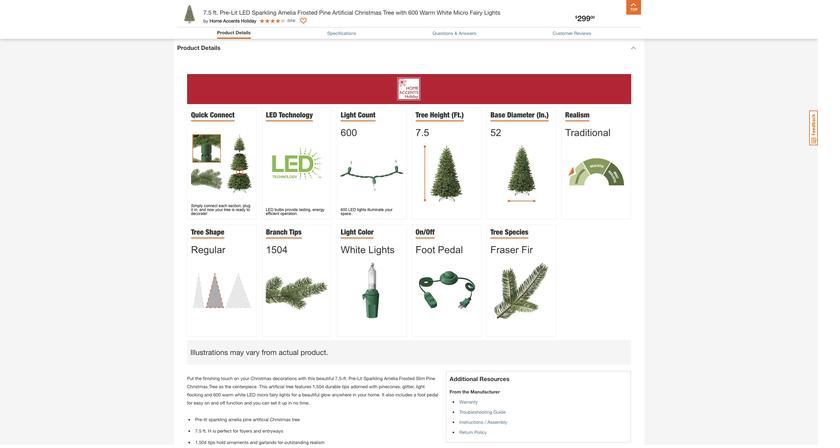 Task type: vqa. For each thing, say whether or not it's contained in the screenshot.
THE TROUBLESHOOTING GUIDE LINK
yes



Task type: describe. For each thing, give the bounding box(es) containing it.
for left easy
[[187, 401, 193, 406]]

put the finishing touch on your christmas decorations with this beautiful 7.5-ft. pre-lit sparkling amelia frosted slim pine christmas tree as the centerpiece. this artificial tree features 1,504 durable tips adorned with pinecones, glitter, light flocking and 600 warm white led micro fairy lights for a beautiful glow anywhere in your home. it also includes a foot pedal for easy on and off function and you can set it up in no time.
[[187, 376, 438, 406]]

and left off
[[211, 401, 219, 406]]

easy
[[491, 11, 504, 19]]

ft. inside put the finishing touch on your christmas decorations with this beautiful 7.5-ft. pre-lit sparkling amelia frosted slim pine christmas tree as the centerpiece. this artificial tree features 1,504 durable tips adorned with pinecones, glitter, light flocking and 600 warm white led micro fairy lights for a beautiful glow anywhere in your home. it also includes a foot pedal for easy on and off function and you can set it up in no time.
[[343, 376, 348, 382]]

instructions
[[460, 420, 484, 425]]

feedback link image
[[810, 110, 818, 146]]

0 horizontal spatial tips
[[208, 440, 215, 446]]

h
[[208, 429, 211, 434]]

you
[[253, 401, 261, 406]]

glow
[[321, 392, 331, 398]]

guide
[[494, 410, 506, 415]]

it
[[278, 401, 281, 406]]

up
[[282, 401, 287, 406]]

resources
[[480, 376, 510, 383]]

questions
[[433, 30, 453, 36]]

reviews
[[574, 30, 591, 36]]

finishing
[[203, 376, 220, 382]]

micro
[[454, 9, 468, 16]]

function
[[227, 401, 243, 406]]

warranty
[[460, 400, 478, 405]]

1 vertical spatial your
[[358, 392, 367, 398]]

share
[[402, 15, 416, 21]]

home.
[[368, 392, 381, 398]]

anywhere
[[332, 392, 352, 398]]

online
[[561, 11, 578, 19]]

free
[[471, 11, 483, 19]]

troubleshooting guide
[[460, 410, 506, 415]]

lit
[[204, 417, 207, 423]]

white
[[235, 392, 246, 398]]

perfect
[[217, 429, 232, 434]]

600 inside put the finishing touch on your christmas decorations with this beautiful 7.5-ft. pre-lit sparkling amelia frosted slim pine christmas tree as the centerpiece. this artificial tree features 1,504 durable tips adorned with pinecones, glitter, light flocking and 600 warm white led micro fairy lights for a beautiful glow anywhere in your home. it also includes a foot pedal for easy on and off function and you can set it up in no time.
[[213, 392, 221, 398]]

in
[[529, 11, 535, 19]]

the for put
[[195, 376, 202, 382]]

entryways
[[263, 429, 283, 434]]

1 horizontal spatial 600
[[408, 9, 418, 16]]

by
[[203, 18, 208, 23]]

print button
[[419, 14, 440, 24]]

additional resources
[[450, 376, 510, 383]]

1 vertical spatial beautiful
[[302, 392, 320, 398]]

decorations
[[273, 376, 297, 382]]

white
[[437, 9, 452, 16]]

put
[[187, 376, 194, 382]]

hold
[[217, 440, 226, 446]]

$
[[575, 15, 578, 20]]

return inside the free & easy returns in store or online read return policy
[[575, 20, 589, 26]]

customer reviews
[[553, 30, 591, 36]]

0 horizontal spatial lit
[[231, 9, 238, 16]]

7.5 ft. h is perfect for foyers and entryways
[[195, 429, 283, 434]]

2 a from the left
[[414, 392, 416, 398]]

0 horizontal spatial return
[[460, 430, 473, 435]]

specifications
[[327, 30, 356, 36]]

is
[[213, 429, 216, 434]]

7.5 for 7.5 ft. h is perfect for foyers and entryways
[[195, 429, 202, 434]]

ft. for 7.5 ft. pre-lit led sparkling amelia frosted pine artificial christmas tree with 600 warm white micro fairy lights
[[213, 9, 218, 16]]

includes
[[396, 392, 413, 398]]

glitter,
[[403, 384, 415, 390]]

ornaments
[[227, 440, 249, 446]]

0 horizontal spatial 1,504
[[195, 440, 207, 446]]

0 vertical spatial beautiful
[[317, 376, 334, 382]]

return policy link
[[460, 430, 487, 435]]

1 a from the left
[[298, 392, 301, 398]]

print
[[429, 15, 440, 21]]

$ 299 00
[[575, 14, 595, 23]]

0 vertical spatial frosted
[[298, 9, 318, 16]]

)
[[294, 18, 295, 22]]

fairy
[[270, 392, 278, 398]]

warm
[[420, 9, 435, 16]]

artificial
[[332, 9, 353, 16]]

& for answers
[[455, 30, 458, 36]]

home
[[210, 18, 222, 23]]

lit inside put the finishing touch on your christmas decorations with this beautiful 7.5-ft. pre-lit sparkling amelia frosted slim pine christmas tree as the centerpiece. this artificial tree features 1,504 durable tips adorned with pinecones, glitter, light flocking and 600 warm white led micro fairy lights for a beautiful glow anywhere in your home. it also includes a foot pedal for easy on and off function and you can set it up in no time.
[[357, 376, 362, 382]]

299
[[578, 14, 591, 23]]

warm
[[222, 392, 234, 398]]

can
[[262, 401, 269, 406]]

0 horizontal spatial with
[[298, 376, 307, 382]]

christmas right "artificial"
[[355, 9, 382, 16]]

and down foyers
[[250, 440, 258, 446]]

free & easy returns in store or online read return policy
[[471, 11, 602, 26]]

lights
[[484, 9, 500, 16]]

the for from
[[462, 389, 469, 395]]

1 vertical spatial product details
[[177, 44, 220, 51]]

1 horizontal spatial with
[[369, 384, 378, 390]]

top button
[[627, 0, 641, 15]]

set
[[271, 401, 277, 406]]

share button
[[392, 14, 416, 24]]

from
[[450, 389, 461, 395]]

tree inside put the finishing touch on your christmas decorations with this beautiful 7.5-ft. pre-lit sparkling amelia frosted slim pine christmas tree as the centerpiece. this artificial tree features 1,504 durable tips adorned with pinecones, glitter, light flocking and 600 warm white led micro fairy lights for a beautiful glow anywhere in your home. it also includes a foot pedal for easy on and off function and you can set it up in no time.
[[209, 384, 218, 390]]

1,504 inside put the finishing touch on your christmas decorations with this beautiful 7.5-ft. pre-lit sparkling amelia frosted slim pine christmas tree as the centerpiece. this artificial tree features 1,504 durable tips adorned with pinecones, glitter, light flocking and 600 warm white led micro fairy lights for a beautiful glow anywhere in your home. it also includes a foot pedal for easy on and off function and you can set it up in no time.
[[313, 384, 324, 390]]

and right foyers
[[254, 429, 261, 434]]

pre-lit sparkling amelia pine artificial christmas tree
[[195, 417, 300, 423]]

christmas up this
[[251, 376, 272, 382]]

manufacturer
[[471, 389, 500, 395]]

2 horizontal spatial with
[[396, 9, 407, 16]]

1 horizontal spatial tree
[[383, 9, 394, 16]]

by home accents holiday
[[203, 18, 257, 23]]

light
[[416, 384, 425, 390]]

pedal
[[427, 392, 438, 398]]

from the manufacturer
[[450, 389, 500, 395]]

questions & answers
[[433, 30, 476, 36]]

easy
[[194, 401, 203, 406]]

or
[[553, 11, 559, 19]]

/
[[485, 420, 486, 425]]

led inside put the finishing touch on your christmas decorations with this beautiful 7.5-ft. pre-lit sparkling amelia frosted slim pine christmas tree as the centerpiece. this artificial tree features 1,504 durable tips adorned with pinecones, glitter, light flocking and 600 warm white led micro fairy lights for a beautiful glow anywhere in your home. it also includes a foot pedal for easy on and off function and you can set it up in no time.
[[247, 392, 256, 398]]

features
[[295, 384, 311, 390]]

554
[[288, 18, 294, 22]]

returns
[[506, 11, 528, 19]]

sparkling inside put the finishing touch on your christmas decorations with this beautiful 7.5-ft. pre-lit sparkling amelia frosted slim pine christmas tree as the centerpiece. this artificial tree features 1,504 durable tips adorned with pinecones, glitter, light flocking and 600 warm white led micro fairy lights for a beautiful glow anywhere in your home. it also includes a foot pedal for easy on and off function and you can set it up in no time.
[[364, 376, 383, 382]]

instructions / assembly
[[460, 420, 508, 425]]



Task type: locate. For each thing, give the bounding box(es) containing it.
lit up accents
[[231, 9, 238, 16]]

1 horizontal spatial a
[[414, 392, 416, 398]]

foot
[[418, 392, 426, 398]]

lit up the adorned
[[357, 376, 362, 382]]

tree inside put the finishing touch on your christmas decorations with this beautiful 7.5-ft. pre-lit sparkling amelia frosted slim pine christmas tree as the centerpiece. this artificial tree features 1,504 durable tips adorned with pinecones, glitter, light flocking and 600 warm white led micro fairy lights for a beautiful glow anywhere in your home. it also includes a foot pedal for easy on and off function and you can set it up in no time.
[[286, 384, 294, 390]]

tree
[[286, 384, 294, 390], [292, 417, 300, 423]]

this
[[259, 384, 268, 390]]

troubleshooting guide link
[[460, 410, 506, 415]]

icon image
[[456, 14, 466, 23]]

& inside the free & easy returns in store or online read return policy
[[485, 11, 489, 19]]

it
[[382, 392, 385, 398]]

sparkling up holiday
[[252, 9, 277, 16]]

the right put
[[195, 376, 202, 382]]

1 horizontal spatial frosted
[[399, 376, 415, 382]]

answers
[[459, 30, 476, 36]]

frosted up glitter,
[[399, 376, 415, 382]]

on right easy
[[205, 401, 210, 406]]

additional
[[450, 376, 478, 383]]

1 vertical spatial 7.5
[[195, 429, 202, 434]]

0 horizontal spatial your
[[241, 376, 250, 382]]

0 horizontal spatial tree
[[209, 384, 218, 390]]

0 vertical spatial policy
[[590, 20, 602, 26]]

1,504 tips hold ornaments and garlands for outstanding realism
[[195, 440, 325, 446]]

2 vertical spatial with
[[369, 384, 378, 390]]

pre- up by home accents holiday
[[220, 9, 231, 16]]

0 vertical spatial product
[[217, 30, 234, 35]]

ft. up anywhere
[[343, 376, 348, 382]]

also
[[386, 392, 394, 398]]

7.5 left h
[[195, 429, 202, 434]]

with
[[396, 9, 407, 16], [298, 376, 307, 382], [369, 384, 378, 390]]

1 horizontal spatial 1,504
[[313, 384, 324, 390]]

with up features
[[298, 376, 307, 382]]

amelia
[[278, 9, 296, 16], [384, 376, 398, 382]]

0 horizontal spatial product
[[177, 44, 199, 51]]

1 vertical spatial led
[[247, 392, 256, 398]]

pinecones,
[[379, 384, 401, 390]]

1 vertical spatial ft.
[[343, 376, 348, 382]]

0 horizontal spatial sparkling
[[252, 9, 277, 16]]

with left the warm
[[396, 9, 407, 16]]

1 vertical spatial policy
[[475, 430, 487, 435]]

a down features
[[298, 392, 301, 398]]

1 vertical spatial 600
[[213, 392, 221, 398]]

0 horizontal spatial frosted
[[298, 9, 318, 16]]

0 vertical spatial details
[[236, 30, 251, 35]]

0 horizontal spatial pre-
[[195, 417, 204, 423]]

troubleshooting
[[460, 410, 492, 415]]

1 vertical spatial in
[[288, 401, 292, 406]]

micro
[[257, 392, 268, 398]]

1 horizontal spatial &
[[485, 11, 489, 19]]

product details
[[217, 30, 251, 35], [177, 44, 220, 51]]

policy down instructions / assembly
[[475, 430, 487, 435]]

1 vertical spatial &
[[455, 30, 458, 36]]

in left no
[[288, 401, 292, 406]]

0 vertical spatial pre-
[[220, 9, 231, 16]]

1 vertical spatial tree
[[292, 417, 300, 423]]

0 vertical spatial amelia
[[278, 9, 296, 16]]

lights
[[279, 392, 290, 398]]

0 vertical spatial tips
[[342, 384, 350, 390]]

return down "instructions"
[[460, 430, 473, 435]]

beautiful up durable
[[317, 376, 334, 382]]

0 horizontal spatial amelia
[[278, 9, 296, 16]]

the right 'from'
[[462, 389, 469, 395]]

policy down 00
[[590, 20, 602, 26]]

customer reviews button
[[553, 30, 591, 37], [553, 30, 591, 37]]

1 horizontal spatial artificial
[[269, 384, 285, 390]]

for right garlands
[[278, 440, 283, 446]]

garlands
[[259, 440, 277, 446]]

1 vertical spatial tree
[[209, 384, 218, 390]]

no
[[293, 401, 298, 406]]

0 horizontal spatial details
[[201, 44, 220, 51]]

1 vertical spatial pine
[[426, 376, 435, 382]]

7.5-
[[335, 376, 343, 382]]

0 vertical spatial 1,504
[[313, 384, 324, 390]]

tree up lights at the bottom left of page
[[286, 384, 294, 390]]

and
[[204, 392, 212, 398], [211, 401, 219, 406], [244, 401, 252, 406], [254, 429, 261, 434], [250, 440, 258, 446]]

slim
[[416, 376, 425, 382]]

lit
[[231, 9, 238, 16], [357, 376, 362, 382]]

600 down 'as'
[[213, 392, 221, 398]]

1 horizontal spatial 7.5
[[203, 9, 212, 16]]

product image image
[[179, 3, 200, 25]]

0 vertical spatial led
[[239, 9, 250, 16]]

0 vertical spatial pine
[[319, 9, 331, 16]]

00
[[591, 15, 595, 20]]

and right flocking
[[204, 392, 212, 398]]

with up the home.
[[369, 384, 378, 390]]

your up centerpiece.
[[241, 376, 250, 382]]

read
[[563, 20, 574, 26]]

on right touch
[[234, 376, 239, 382]]

christmas up entryways
[[270, 417, 291, 423]]

in down the adorned
[[353, 392, 356, 398]]

0 vertical spatial in
[[353, 392, 356, 398]]

pre- inside put the finishing touch on your christmas decorations with this beautiful 7.5-ft. pre-lit sparkling amelia frosted slim pine christmas tree as the centerpiece. this artificial tree features 1,504 durable tips adorned with pinecones, glitter, light flocking and 600 warm white led micro fairy lights for a beautiful glow anywhere in your home. it also includes a foot pedal for easy on and off function and you can set it up in no time.
[[349, 376, 357, 382]]

0 horizontal spatial 600
[[213, 392, 221, 398]]

1 vertical spatial frosted
[[399, 376, 415, 382]]

return down $
[[575, 20, 589, 26]]

tree left the share
[[383, 9, 394, 16]]

1 vertical spatial lit
[[357, 376, 362, 382]]

pre- down easy
[[195, 417, 204, 423]]

as
[[219, 384, 224, 390]]

1 horizontal spatial sparkling
[[364, 376, 383, 382]]

pine
[[319, 9, 331, 16], [426, 376, 435, 382]]

0 horizontal spatial on
[[205, 401, 210, 406]]

tree left 'as'
[[209, 384, 218, 390]]

1 horizontal spatial your
[[358, 392, 367, 398]]

1 vertical spatial details
[[201, 44, 220, 51]]

off
[[220, 401, 225, 406]]

0 vertical spatial your
[[241, 376, 250, 382]]

1 horizontal spatial return
[[575, 20, 589, 26]]

1 horizontal spatial on
[[234, 376, 239, 382]]

tree down no
[[292, 417, 300, 423]]

tips left hold
[[208, 440, 215, 446]]

foyers
[[240, 429, 252, 434]]

pine
[[243, 417, 252, 423]]

2 horizontal spatial ft.
[[343, 376, 348, 382]]

christmas up flocking
[[187, 384, 208, 390]]

& for easy
[[485, 11, 489, 19]]

0 vertical spatial lit
[[231, 9, 238, 16]]

1 vertical spatial with
[[298, 376, 307, 382]]

a left foot
[[414, 392, 416, 398]]

(
[[288, 18, 288, 22]]

frosted up "display" icon at the top of page
[[298, 9, 318, 16]]

1 vertical spatial 1,504
[[195, 440, 207, 446]]

artificial up fairy
[[269, 384, 285, 390]]

sparkling
[[209, 417, 227, 423]]

read return policy link
[[563, 20, 602, 26]]

1 vertical spatial return
[[460, 430, 473, 435]]

led
[[239, 9, 250, 16], [247, 392, 256, 398]]

in
[[353, 392, 356, 398], [288, 401, 292, 406]]

1 vertical spatial sparkling
[[364, 376, 383, 382]]

caret image
[[631, 45, 636, 51]]

& left answers on the top
[[455, 30, 458, 36]]

& right free on the right top of the page
[[485, 11, 489, 19]]

0 vertical spatial with
[[396, 9, 407, 16]]

2 vertical spatial pre-
[[195, 417, 204, 423]]

the right 'as'
[[225, 384, 231, 390]]

amelia inside put the finishing touch on your christmas decorations with this beautiful 7.5-ft. pre-lit sparkling amelia frosted slim pine christmas tree as the centerpiece. this artificial tree features 1,504 durable tips adorned with pinecones, glitter, light flocking and 600 warm white led micro fairy lights for a beautiful glow anywhere in your home. it also includes a foot pedal for easy on and off function and you can set it up in no time.
[[384, 376, 398, 382]]

0 horizontal spatial the
[[195, 376, 202, 382]]

tree
[[383, 9, 394, 16], [209, 384, 218, 390]]

1 vertical spatial product
[[177, 44, 199, 51]]

0 vertical spatial product details
[[217, 30, 251, 35]]

0 vertical spatial tree
[[383, 9, 394, 16]]

2 horizontal spatial the
[[462, 389, 469, 395]]

7.5 for 7.5 ft. pre-lit led sparkling amelia frosted pine artificial christmas tree with 600 warm white micro fairy lights
[[203, 9, 212, 16]]

details
[[236, 30, 251, 35], [201, 44, 220, 51]]

1 horizontal spatial lit
[[357, 376, 362, 382]]

frosted inside put the finishing touch on your christmas decorations with this beautiful 7.5-ft. pre-lit sparkling amelia frosted slim pine christmas tree as the centerpiece. this artificial tree features 1,504 durable tips adorned with pinecones, glitter, light flocking and 600 warm white led micro fairy lights for a beautiful glow anywhere in your home. it also includes a foot pedal for easy on and off function and you can set it up in no time.
[[399, 376, 415, 382]]

your down the adorned
[[358, 392, 367, 398]]

amelia up the pinecones,
[[384, 376, 398, 382]]

store
[[536, 11, 551, 19]]

tips up anywhere
[[342, 384, 350, 390]]

0 vertical spatial return
[[575, 20, 589, 26]]

artificial right pine on the bottom left of page
[[253, 417, 269, 423]]

0 horizontal spatial artificial
[[253, 417, 269, 423]]

details down holiday
[[236, 30, 251, 35]]

policy inside the free & easy returns in store or online read return policy
[[590, 20, 602, 26]]

ft. for 7.5 ft. h is perfect for foyers and entryways
[[203, 429, 207, 434]]

assembly
[[488, 420, 508, 425]]

christmas
[[355, 9, 382, 16], [251, 376, 272, 382], [187, 384, 208, 390], [270, 417, 291, 423]]

1 horizontal spatial policy
[[590, 20, 602, 26]]

2 horizontal spatial pre-
[[349, 376, 357, 382]]

0 vertical spatial sparkling
[[252, 9, 277, 16]]

pre- up the adorned
[[349, 376, 357, 382]]

pine right "slim"
[[426, 376, 435, 382]]

return
[[575, 20, 589, 26], [460, 430, 473, 435]]

0 horizontal spatial &
[[455, 30, 458, 36]]

1 horizontal spatial amelia
[[384, 376, 398, 382]]

beautiful
[[317, 376, 334, 382], [302, 392, 320, 398]]

1 horizontal spatial product
[[217, 30, 234, 35]]

ft. up home
[[213, 9, 218, 16]]

led up holiday
[[239, 9, 250, 16]]

adorned
[[351, 384, 368, 390]]

1 horizontal spatial details
[[236, 30, 251, 35]]

this
[[308, 376, 315, 382]]

( 554 )
[[288, 18, 295, 22]]

0 vertical spatial artificial
[[269, 384, 285, 390]]

1 vertical spatial on
[[205, 401, 210, 406]]

fairy
[[470, 9, 483, 16]]

2 vertical spatial ft.
[[203, 429, 207, 434]]

product
[[217, 30, 234, 35], [177, 44, 199, 51]]

1,504 left hold
[[195, 440, 207, 446]]

sparkling up the adorned
[[364, 376, 383, 382]]

1,504
[[313, 384, 324, 390], [195, 440, 207, 446]]

0 horizontal spatial pine
[[319, 9, 331, 16]]

pine inside put the finishing touch on your christmas decorations with this beautiful 7.5-ft. pre-lit sparkling amelia frosted slim pine christmas tree as the centerpiece. this artificial tree features 1,504 durable tips adorned with pinecones, glitter, light flocking and 600 warm white led micro fairy lights for a beautiful glow anywhere in your home. it also includes a foot pedal for easy on and off function and you can set it up in no time.
[[426, 376, 435, 382]]

1 horizontal spatial the
[[225, 384, 231, 390]]

for up no
[[292, 392, 297, 398]]

warranty link
[[460, 400, 478, 405]]

product details down accents
[[217, 30, 251, 35]]

0 horizontal spatial a
[[298, 392, 301, 398]]

1 horizontal spatial pine
[[426, 376, 435, 382]]

7.5 up by
[[203, 9, 212, 16]]

for
[[292, 392, 297, 398], [187, 401, 193, 406], [233, 429, 239, 434], [278, 440, 283, 446]]

1 horizontal spatial ft.
[[213, 9, 218, 16]]

0 vertical spatial on
[[234, 376, 239, 382]]

display image
[[300, 18, 307, 25]]

pine left "artificial"
[[319, 9, 331, 16]]

7.5 ft. pre-lit led sparkling amelia frosted pine artificial christmas tree with 600 warm white micro fairy lights
[[203, 9, 500, 16]]

artificial inside put the finishing touch on your christmas decorations with this beautiful 7.5-ft. pre-lit sparkling amelia frosted slim pine christmas tree as the centerpiece. this artificial tree features 1,504 durable tips adorned with pinecones, glitter, light flocking and 600 warm white led micro fairy lights for a beautiful glow anywhere in your home. it also includes a foot pedal for easy on and off function and you can set it up in no time.
[[269, 384, 285, 390]]

tips inside put the finishing touch on your christmas decorations with this beautiful 7.5-ft. pre-lit sparkling amelia frosted slim pine christmas tree as the centerpiece. this artificial tree features 1,504 durable tips adorned with pinecones, glitter, light flocking and 600 warm white led micro fairy lights for a beautiful glow anywhere in your home. it also includes a foot pedal for easy on and off function and you can set it up in no time.
[[342, 384, 350, 390]]

product details down by
[[177, 44, 220, 51]]

1 vertical spatial pre-
[[349, 376, 357, 382]]

your
[[241, 376, 250, 382], [358, 392, 367, 398]]

details down by
[[201, 44, 220, 51]]

amelia
[[228, 417, 242, 423]]

led up the you
[[247, 392, 256, 398]]

amelia up (
[[278, 9, 296, 16]]

0 vertical spatial &
[[485, 11, 489, 19]]

ft. left h
[[203, 429, 207, 434]]

for left foyers
[[233, 429, 239, 434]]

a
[[298, 392, 301, 398], [414, 392, 416, 398]]

1,504 down this
[[313, 384, 324, 390]]

1 vertical spatial tips
[[208, 440, 215, 446]]

600
[[408, 9, 418, 16], [213, 392, 221, 398]]

centerpiece.
[[233, 384, 258, 390]]

beautiful up time.
[[302, 392, 320, 398]]

1 horizontal spatial pre-
[[220, 9, 231, 16]]

600 left the warm
[[408, 9, 418, 16]]

0 horizontal spatial policy
[[475, 430, 487, 435]]

durable
[[325, 384, 341, 390]]

0 vertical spatial 600
[[408, 9, 418, 16]]

0 horizontal spatial 7.5
[[195, 429, 202, 434]]

outstanding
[[285, 440, 309, 446]]

0 vertical spatial ft.
[[213, 9, 218, 16]]

and left the you
[[244, 401, 252, 406]]

time.
[[300, 401, 310, 406]]

instructions / assembly link
[[460, 420, 508, 425]]

1 horizontal spatial tips
[[342, 384, 350, 390]]

0 vertical spatial tree
[[286, 384, 294, 390]]

1 vertical spatial artificial
[[253, 417, 269, 423]]

return policy
[[460, 430, 487, 435]]

questions & answers button
[[433, 30, 476, 37], [433, 30, 476, 37]]



